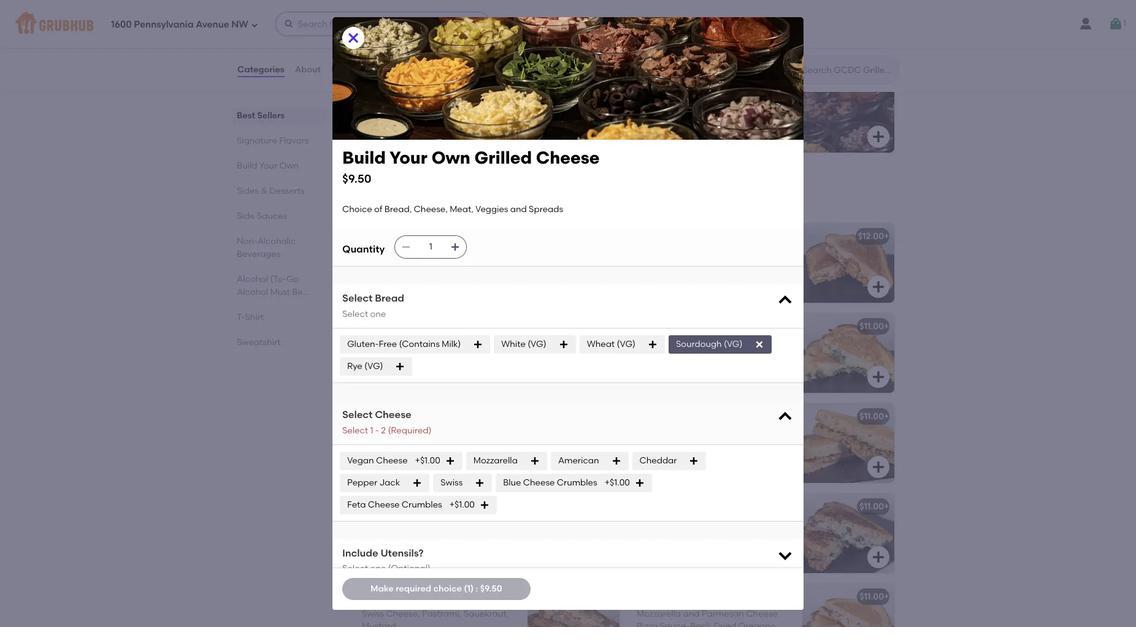 Task type: vqa. For each thing, say whether or not it's contained in the screenshot.
Rye (VG) (VG)
yes



Task type: locate. For each thing, give the bounding box(es) containing it.
onion
[[443, 532, 468, 542]]

american for american
[[558, 456, 599, 466]]

1 vertical spatial best
[[237, 110, 255, 121]]

wheat (vg)
[[587, 339, 636, 350]]

$9.50 inside build your own grilled cheese $9.50 +
[[639, 127, 661, 138]]

bowl.
[[688, 198, 706, 207]]

1 vertical spatial signature
[[352, 181, 415, 197]]

desserts
[[270, 186, 305, 196]]

0 vertical spatial flavors
[[279, 136, 309, 146]]

blue
[[394, 321, 413, 332], [420, 339, 438, 349], [503, 478, 521, 488]]

select left bread
[[342, 293, 373, 304]]

flavors inside signature flavors tab
[[279, 136, 309, 146]]

celery, down milk)
[[454, 351, 481, 362]]

feta down "pepper jack"
[[347, 500, 366, 510]]

0 vertical spatial basil,
[[758, 339, 779, 349]]

1 horizontal spatial mac
[[634, 198, 650, 207]]

0 horizontal spatial basil,
[[691, 622, 712, 628]]

patty
[[585, 198, 604, 207]]

mozzarella for mozzarella cheese, spinach, basil, pesto
[[637, 339, 681, 349]]

2 horizontal spatial $9.50
[[639, 127, 661, 138]]

1 vertical spatial buffalo
[[476, 339, 505, 349]]

jack up pepper,
[[727, 429, 748, 439]]

1 vertical spatial flavors
[[418, 181, 465, 197]]

sauce
[[427, 364, 453, 374], [362, 454, 388, 464]]

and down (diced
[[391, 364, 407, 374]]

mozzarella inside mozzarella cheese, roasted mushrooms, spinach, truffle herb aioli
[[637, 519, 681, 530]]

sourdough (vg)
[[676, 339, 743, 350]]

mozzarella inside mozzarella cheese, spinach, basil, pesto
[[637, 339, 681, 349]]

own inside build your own grilled cheese $9.50 +
[[683, 113, 702, 123]]

sauce down carrot,
[[427, 364, 453, 374]]

jack inside "pepper jack cheese, chorizo crumble, pico de gallo, avocado crema"
[[669, 249, 690, 259]]

0 horizontal spatial buffalo
[[362, 321, 392, 332]]

pepper up (bell
[[695, 429, 725, 439]]

dried
[[714, 622, 737, 628]]

gcdc's
[[352, 198, 381, 207]]

2 vertical spatial +$1.00
[[450, 500, 475, 510]]

2 select from the top
[[342, 309, 368, 320]]

pepper up crumble,
[[637, 249, 667, 259]]

1 horizontal spatial best
[[352, 41, 381, 56]]

jack up pico
[[669, 249, 690, 259]]

(vg) right rye
[[365, 361, 383, 372]]

mozzarella for mozzarella cheese, roasted mushrooms, spinach, truffle herb aioli
[[637, 519, 681, 530]]

0 vertical spatial signature
[[237, 136, 277, 146]]

buffalo down select bread select one
[[362, 321, 392, 332]]

svg image
[[1109, 17, 1124, 31], [251, 21, 258, 29], [346, 31, 361, 45], [596, 130, 611, 144], [871, 280, 886, 294], [559, 340, 569, 350], [755, 340, 765, 350], [596, 370, 611, 385], [777, 409, 794, 426], [445, 456, 455, 466], [530, 456, 540, 466], [612, 456, 621, 466], [689, 456, 699, 466], [480, 501, 490, 510], [777, 547, 794, 564], [596, 550, 611, 565]]

diced for jalapeno,
[[437, 429, 462, 439]]

and left chees,
[[433, 441, 449, 452]]

one for utensils?
[[370, 564, 386, 575]]

pepper
[[637, 249, 667, 259], [695, 429, 725, 439], [347, 478, 377, 488]]

jack for pepper jack
[[380, 478, 400, 488]]

crumbles
[[557, 478, 597, 488], [402, 500, 442, 510]]

mac right or
[[634, 198, 650, 207]]

$11.00 + for mozzarella cheese, spinach, basil, pesto
[[860, 321, 889, 332]]

2 horizontal spatial build
[[639, 113, 660, 123]]

a
[[523, 198, 528, 207]]

1 horizontal spatial +$1.00
[[450, 500, 475, 510]]

1 vertical spatial bbq
[[482, 441, 500, 452]]

build inside build your own grilled cheese $9.50
[[342, 147, 386, 168]]

0 horizontal spatial mac
[[412, 441, 431, 452]]

de
[[698, 261, 709, 271]]

choice
[[434, 584, 462, 595]]

and up sauce,
[[683, 609, 700, 620]]

reuben
[[362, 592, 394, 602]]

mozzarella inside mozzarella and parmesan cheese, pizza sauce, basil, dried oregano
[[637, 609, 681, 620]]

mozzarella for mozzarella and parmesan cheese, pizza sauce, basil, dried oregano
[[637, 609, 681, 620]]

$9.50 for build your own grilled cheese $9.50
[[342, 172, 372, 186]]

select inside include utensils? select one (optional)
[[342, 564, 368, 575]]

aioli
[[637, 544, 655, 555]]

1 horizontal spatial feta
[[411, 519, 429, 530]]

chorizo
[[728, 249, 760, 259]]

pizza
[[637, 622, 658, 628]]

mozzarella down jalapeno,
[[474, 456, 518, 466]]

pepper for pepper jack
[[347, 478, 377, 488]]

parmesan
[[702, 609, 744, 620]]

buffalo inside 'cheddar and blue cheese, buffalo crunch (diced carrot, celery, onion), ranch and hot sauce'
[[476, 339, 505, 349]]

0 horizontal spatial sellers
[[257, 110, 285, 121]]

crumble,
[[637, 261, 676, 271]]

+
[[661, 127, 666, 138], [884, 231, 889, 242], [609, 321, 615, 332], [884, 321, 889, 332], [884, 412, 889, 422], [884, 502, 889, 512], [884, 592, 889, 602]]

& inside signature flavors gcdc's famous signature flavors: available as a grilled cheese, patty melt, or mac & cheese bowl.
[[651, 198, 657, 207]]

2 vertical spatial signature
[[413, 198, 447, 207]]

& right sides
[[261, 186, 267, 196]]

0 vertical spatial grilled
[[704, 113, 732, 123]]

2 horizontal spatial blue
[[503, 478, 521, 488]]

0 vertical spatial one
[[370, 309, 386, 320]]

grilled inside build your own grilled cheese $9.50
[[475, 147, 532, 168]]

buffalo blue
[[362, 321, 413, 332]]

flavors up choice of bread, cheese, meat, veggies and spreads
[[418, 181, 465, 197]]

hot
[[410, 364, 425, 374]]

$11.00 +
[[585, 321, 615, 332], [860, 321, 889, 332], [860, 412, 889, 422], [860, 502, 889, 512], [860, 592, 889, 602]]

2 vertical spatial diced
[[398, 532, 423, 542]]

flavors inside signature flavors gcdc's famous signature flavors: available as a grilled cheese, patty melt, or mac & cheese bowl.
[[418, 181, 465, 197]]

swiss inside 'swiss cheese, pastrami, sauekraut, mustard'
[[362, 609, 384, 620]]

cheddar up cajun
[[637, 429, 674, 439]]

own inside tab
[[280, 161, 299, 171]]

0 vertical spatial $9.50
[[639, 127, 661, 138]]

free
[[379, 339, 397, 350]]

alcoholic
[[257, 236, 296, 247]]

tab
[[237, 273, 323, 299]]

grilled for build your own grilled cheese $9.50
[[475, 147, 532, 168]]

as
[[513, 198, 521, 207]]

blue up carrot,
[[420, 339, 438, 349]]

feta
[[347, 500, 366, 510], [411, 519, 429, 530]]

crumbles up mozzarella, feta cheese, spinach, tomato, diced red onion
[[402, 500, 442, 510]]

0 vertical spatial crunch
[[362, 351, 393, 362]]

best inside best sellers most ordered on grubhub
[[352, 41, 381, 56]]

pizza melt image
[[803, 584, 895, 628]]

your inside tab
[[259, 161, 277, 171]]

build
[[639, 113, 660, 123], [342, 147, 386, 168], [237, 161, 257, 171]]

mozzarella
[[637, 339, 681, 349], [474, 456, 518, 466], [637, 519, 681, 530], [637, 609, 681, 620]]

1 horizontal spatial celery,
[[751, 441, 778, 452]]

1 horizontal spatial jack
[[669, 249, 690, 259]]

1 horizontal spatial pepper
[[637, 249, 667, 259]]

1 vertical spatial feta
[[411, 519, 429, 530]]

spinach, inside mozzarella cheese, spinach, basil, pesto
[[719, 339, 756, 349]]

+$1.00 for vegan cheese
[[415, 456, 440, 466]]

5 select from the top
[[342, 564, 368, 575]]

tomato, down veggies
[[467, 249, 501, 259]]

own inside build your own grilled cheese $9.50
[[432, 147, 471, 168]]

bacon
[[362, 261, 389, 271]]

signature inside signature flavors tab
[[237, 136, 277, 146]]

mozzarella and parmesan cheese, pizza sauce, basil, dried oregano
[[637, 609, 780, 628]]

oregano
[[739, 622, 776, 628]]

1 horizontal spatial basil,
[[758, 339, 779, 349]]

sauce,
[[660, 622, 688, 628]]

cheese, inside signature flavors gcdc's famous signature flavors: available as a grilled cheese, patty melt, or mac & cheese bowl.
[[555, 198, 584, 207]]

blue cheese crumbles
[[503, 478, 597, 488]]

select left "-"
[[342, 426, 368, 436]]

bbq up "-"
[[362, 412, 381, 422]]

$4.00
[[364, 127, 387, 138]]

2 vertical spatial spinach,
[[689, 532, 726, 542]]

and up remoulade
[[676, 429, 693, 439]]

mac down (required)
[[412, 441, 431, 452]]

pepper for pepper jack cheese, chorizo crumble, pico de gallo, avocado crema
[[637, 249, 667, 259]]

sellers inside best sellers "tab"
[[257, 110, 285, 121]]

0 vertical spatial spinach,
[[719, 339, 756, 349]]

meat,
[[450, 204, 474, 215]]

diced up utensils?
[[398, 532, 423, 542]]

signature down best sellers
[[237, 136, 277, 146]]

select
[[342, 293, 373, 304], [342, 309, 368, 320], [342, 409, 373, 421], [342, 426, 368, 436], [342, 564, 368, 575]]

cheddar for cajun
[[637, 429, 674, 439]]

young american image
[[528, 223, 620, 303]]

cheddar up pulled in the bottom of the page
[[362, 429, 399, 439]]

1 horizontal spatial $9.50
[[480, 584, 502, 595]]

american down bread,
[[390, 231, 432, 242]]

feta cheese crumbles
[[347, 500, 442, 510]]

sellers inside best sellers most ordered on grubhub
[[384, 41, 426, 56]]

cheddar down buffalo blue
[[362, 339, 399, 349]]

sellers for best sellers most ordered on grubhub
[[384, 41, 426, 56]]

sauce inside cheddar cheese, diced jalapeno, pulled pork, mac and chees, bbq sauce
[[362, 454, 388, 464]]

1 inside "select cheese select 1 - 2 (required)"
[[370, 426, 373, 436]]

pepper down vegan
[[347, 478, 377, 488]]

crunch inside 'cheddar and blue cheese, buffalo crunch (diced carrot, celery, onion), ranch and hot sauce'
[[362, 351, 393, 362]]

0 horizontal spatial celery,
[[454, 351, 481, 362]]

1 horizontal spatial crunch
[[664, 441, 695, 452]]

swiss up mustard
[[362, 609, 384, 620]]

bbq
[[362, 412, 381, 422], [482, 441, 500, 452]]

sides & desserts tab
[[237, 185, 323, 198]]

1 one from the top
[[370, 309, 386, 320]]

diced
[[441, 249, 465, 259], [437, 429, 462, 439], [398, 532, 423, 542]]

pepper,
[[717, 441, 749, 452]]

1 vertical spatial +$1.00
[[605, 478, 630, 488]]

4 select from the top
[[342, 426, 368, 436]]

0 vertical spatial sauce
[[427, 364, 453, 374]]

(1)
[[464, 584, 474, 595]]

0 horizontal spatial your
[[259, 161, 277, 171]]

build inside build your own grilled cheese $9.50 +
[[639, 113, 660, 123]]

tomato, down mozzarella,
[[362, 532, 396, 542]]

basil, left dried
[[691, 622, 712, 628]]

most
[[352, 58, 372, 69]]

best up most
[[352, 41, 381, 56]]

1 vertical spatial crunch
[[664, 441, 695, 452]]

mozzarella up mushrooms,
[[637, 519, 681, 530]]

and inside the 'cheddar and pepper jack cheese, cajun crunch (bell pepper, celery, onion) remoulade'
[[676, 429, 693, 439]]

own for build your own grilled cheese $9.50
[[432, 147, 471, 168]]

1 vertical spatial crumbles
[[402, 500, 442, 510]]

0 vertical spatial mac
[[634, 198, 650, 207]]

1 vertical spatial tomato,
[[362, 532, 396, 542]]

celery, right pepper,
[[751, 441, 778, 452]]

mozzarella up pizza
[[637, 609, 681, 620]]

1 vertical spatial celery,
[[751, 441, 778, 452]]

1 vertical spatial one
[[370, 564, 386, 575]]

select up "gluten-"
[[342, 309, 368, 320]]

select down include
[[342, 564, 368, 575]]

2 vertical spatial american
[[558, 456, 599, 466]]

(vg) right sourdough
[[724, 339, 743, 350]]

feta up red
[[411, 519, 429, 530]]

american up blue cheese crumbles
[[558, 456, 599, 466]]

1 horizontal spatial crumbles
[[557, 478, 597, 488]]

(vg) right white
[[528, 339, 547, 350]]

signature left meat,
[[413, 198, 447, 207]]

mac inside signature flavors gcdc's famous signature flavors: available as a grilled cheese, patty melt, or mac & cheese bowl.
[[634, 198, 650, 207]]

one up make
[[370, 564, 386, 575]]

bbq inside cheddar cheese, diced jalapeno, pulled pork, mac and chees, bbq sauce
[[482, 441, 500, 452]]

buffalo up onion),
[[476, 339, 505, 349]]

0 vertical spatial feta
[[347, 500, 366, 510]]

0 horizontal spatial +$1.00
[[415, 456, 440, 466]]

0 vertical spatial diced
[[441, 249, 465, 259]]

cheddar inside the 'cheddar and pepper jack cheese, cajun crunch (bell pepper, celery, onion) remoulade'
[[637, 429, 674, 439]]

(required)
[[388, 426, 432, 436]]

sauekraut,
[[464, 609, 509, 620]]

select up pulled in the bottom of the page
[[342, 409, 373, 421]]

flavors
[[279, 136, 309, 146], [418, 181, 465, 197]]

bbq down jalapeno,
[[482, 441, 500, 452]]

young american
[[362, 231, 432, 242]]

1 horizontal spatial buffalo
[[476, 339, 505, 349]]

your
[[662, 113, 681, 123], [390, 147, 428, 168], [259, 161, 277, 171]]

2 vertical spatial pepper
[[347, 478, 377, 488]]

(vg) for wheat (vg)
[[617, 339, 636, 350]]

2 vertical spatial $9.50
[[480, 584, 502, 595]]

celery,
[[454, 351, 481, 362], [751, 441, 778, 452]]

1 vertical spatial american
[[362, 249, 403, 259]]

flavors:
[[449, 198, 476, 207]]

build your own
[[237, 161, 299, 171]]

non-alcoholic beverages
[[237, 236, 296, 260]]

include
[[342, 548, 378, 560]]

0 vertical spatial crumbles
[[557, 478, 597, 488]]

sellers up signature flavors
[[257, 110, 285, 121]]

+ for "truffle herb" image
[[884, 502, 889, 512]]

flavors up build your own tab
[[279, 136, 309, 146]]

2 one from the top
[[370, 564, 386, 575]]

one inside include utensils? select one (optional)
[[370, 564, 386, 575]]

+ for green goddess image
[[884, 321, 889, 332]]

1 horizontal spatial your
[[390, 147, 428, 168]]

basil, inside mozzarella and parmesan cheese, pizza sauce, basil, dried oregano
[[691, 622, 712, 628]]

one
[[370, 309, 386, 320], [370, 564, 386, 575]]

build inside tab
[[237, 161, 257, 171]]

1 vertical spatial grilled
[[475, 147, 532, 168]]

0 horizontal spatial &
[[261, 186, 267, 196]]

svg image
[[284, 19, 294, 29], [871, 130, 886, 144], [401, 243, 411, 252], [451, 243, 460, 252], [596, 280, 611, 294], [777, 292, 794, 309], [473, 340, 483, 350], [648, 340, 658, 350], [396, 362, 405, 372], [871, 370, 886, 385], [596, 460, 611, 475], [871, 460, 886, 475], [412, 479, 422, 488], [475, 479, 485, 488], [635, 479, 645, 488], [871, 550, 886, 565]]

diced inside mozzarella, feta cheese, spinach, tomato, diced red onion
[[398, 532, 423, 542]]

your inside build your own grilled cheese $9.50 +
[[662, 113, 681, 123]]

select for include utensils?
[[342, 564, 368, 575]]

swiss down chees,
[[441, 478, 463, 488]]

$9.50 for make required choice (1) : $9.50
[[480, 584, 502, 595]]

1 vertical spatial basil,
[[691, 622, 712, 628]]

celery, inside 'cheddar and blue cheese, buffalo crunch (diced carrot, celery, onion), ranch and hot sauce'
[[454, 351, 481, 362]]

blue up gluten-free (contains milk)
[[394, 321, 413, 332]]

0 vertical spatial tomato,
[[467, 249, 501, 259]]

bread,
[[385, 204, 412, 215]]

grilled inside signature flavors gcdc's famous signature flavors: available as a grilled cheese, patty melt, or mac & cheese bowl.
[[529, 198, 553, 207]]

sellers up on
[[384, 41, 426, 56]]

best
[[352, 41, 381, 56], [237, 110, 255, 121]]

0 horizontal spatial sauce
[[362, 454, 388, 464]]

1 horizontal spatial tomato,
[[467, 249, 501, 259]]

vegan cheese
[[347, 456, 408, 466]]

celery, inside the 'cheddar and pepper jack cheese, cajun crunch (bell pepper, celery, onion) remoulade'
[[751, 441, 778, 452]]

0 horizontal spatial crunch
[[362, 351, 393, 362]]

cheddar inside cheddar cheese, diced jalapeno, pulled pork, mac and chees, bbq sauce
[[362, 429, 399, 439]]

avenue
[[196, 19, 229, 30]]

one up buffalo blue
[[370, 309, 386, 320]]

0 vertical spatial pepper
[[637, 249, 667, 259]]

2 vertical spatial jack
[[380, 478, 400, 488]]

buffalo
[[362, 321, 392, 332], [476, 339, 505, 349]]

tomato soup cup $4.00
[[364, 113, 439, 138]]

0 vertical spatial best
[[352, 41, 381, 56]]

cheddar for crunch
[[362, 339, 399, 349]]

mozzarella up 'pesto'
[[637, 339, 681, 349]]

blue down jalapeno,
[[503, 478, 521, 488]]

feta inside mozzarella, feta cheese, spinach, tomato, diced red onion
[[411, 519, 429, 530]]

southwest image
[[803, 223, 895, 303]]

diced inside cheddar cheese, diced jalapeno, pulled pork, mac and chees, bbq sauce
[[437, 429, 462, 439]]

jack up feta cheese crumbles in the left bottom of the page
[[380, 478, 400, 488]]

choice
[[342, 204, 372, 215]]

mustard
[[362, 622, 396, 628]]

spinach, inside mozzarella cheese, roasted mushrooms, spinach, truffle herb aioli
[[689, 532, 726, 542]]

1 horizontal spatial own
[[432, 147, 471, 168]]

0 horizontal spatial crumbles
[[402, 500, 442, 510]]

basil,
[[758, 339, 779, 349], [691, 622, 712, 628]]

crumbles up mediterranean image
[[557, 478, 597, 488]]

0 vertical spatial jack
[[669, 249, 690, 259]]

crunch up remoulade
[[664, 441, 695, 452]]

american for american cheese, diced tomato, bacon
[[362, 249, 403, 259]]

sauce down pulled in the bottom of the page
[[362, 454, 388, 464]]

and right veggies
[[510, 204, 527, 215]]

1 vertical spatial pepper
[[695, 429, 725, 439]]

1 horizontal spatial blue
[[420, 339, 438, 349]]

0 horizontal spatial jack
[[380, 478, 400, 488]]

0 vertical spatial blue
[[394, 321, 413, 332]]

best up signature flavors
[[237, 110, 255, 121]]

1 vertical spatial &
[[651, 198, 657, 207]]

build for build your own
[[237, 161, 257, 171]]

+ for pizza melt "image"
[[884, 592, 889, 602]]

$11.00 for mozzarella and parmesan cheese, pizza sauce, basil, dried oregano
[[860, 592, 884, 602]]

0 horizontal spatial bbq
[[362, 412, 381, 422]]

& right or
[[651, 198, 657, 207]]

cheddar inside 'cheddar and blue cheese, buffalo crunch (diced carrot, celery, onion), ranch and hot sauce'
[[362, 339, 399, 349]]

best sellers tab
[[237, 109, 323, 122]]

0 horizontal spatial own
[[280, 161, 299, 171]]

grilled inside build your own grilled cheese $9.50 +
[[704, 113, 732, 123]]

cheese, inside mozzarella cheese, spinach, basil, pesto
[[683, 339, 717, 349]]

build your own grilled cheese $9.50 +
[[639, 113, 766, 138]]

cajun image
[[803, 404, 895, 483]]

crunch
[[362, 351, 393, 362], [664, 441, 695, 452]]

2 horizontal spatial your
[[662, 113, 681, 123]]

american up bacon
[[362, 249, 403, 259]]

1 vertical spatial mac
[[412, 441, 431, 452]]

cheese inside signature flavors gcdc's famous signature flavors: available as a grilled cheese, patty melt, or mac & cheese bowl.
[[659, 198, 686, 207]]

$9.50 inside build your own grilled cheese $9.50
[[342, 172, 372, 186]]

1 vertical spatial sellers
[[257, 110, 285, 121]]

jack inside the 'cheddar and pepper jack cheese, cajun crunch (bell pepper, celery, onion) remoulade'
[[727, 429, 748, 439]]

mozzarella for mozzarella
[[474, 456, 518, 466]]

signature for signature flavors
[[237, 136, 277, 146]]

0 vertical spatial american
[[390, 231, 432, 242]]

vegan
[[347, 456, 374, 466]]

diced for tomato,
[[441, 249, 465, 259]]

0 vertical spatial swiss
[[441, 478, 463, 488]]

crunch up ranch
[[362, 351, 393, 362]]

0 vertical spatial 1
[[1124, 18, 1127, 29]]

about button
[[294, 48, 322, 92]]

0 vertical spatial +$1.00
[[415, 456, 440, 466]]

0 horizontal spatial best
[[237, 110, 255, 121]]

remoulade
[[665, 454, 713, 464]]

1 vertical spatial swiss
[[362, 609, 384, 620]]

$11.00 for cheddar and blue cheese, buffalo crunch (diced carrot, celery, onion), ranch and hot sauce
[[585, 321, 609, 332]]

signature up famous
[[352, 181, 415, 197]]

(bell
[[697, 441, 715, 452]]

tomato,
[[467, 249, 501, 259], [362, 532, 396, 542]]

0 vertical spatial buffalo
[[362, 321, 392, 332]]

your inside build your own grilled cheese $9.50
[[390, 147, 428, 168]]

1 horizontal spatial swiss
[[441, 478, 463, 488]]

1 horizontal spatial flavors
[[418, 181, 465, 197]]

2 horizontal spatial jack
[[727, 429, 748, 439]]

tomato, inside mozzarella, feta cheese, spinach, tomato, diced red onion
[[362, 532, 396, 542]]

herb
[[756, 532, 776, 542]]

diced down choice of bread, cheese, meat, veggies and spreads
[[441, 249, 465, 259]]

basil, right 'sourdough (vg)'
[[758, 339, 779, 349]]

0 horizontal spatial tomato,
[[362, 532, 396, 542]]

1 vertical spatial jack
[[727, 429, 748, 439]]

+$1.00 for feta cheese crumbles
[[450, 500, 475, 510]]

grilled
[[704, 113, 732, 123], [475, 147, 532, 168], [529, 198, 553, 207]]

0 horizontal spatial swiss
[[362, 609, 384, 620]]

+ for cajun image at right bottom
[[884, 412, 889, 422]]

american cheese, diced tomato, bacon
[[362, 249, 501, 271]]

cheese
[[734, 113, 766, 123], [536, 147, 600, 168], [659, 198, 686, 207], [375, 409, 412, 421], [376, 456, 408, 466], [523, 478, 555, 488], [368, 500, 400, 510]]

1 vertical spatial blue
[[420, 339, 438, 349]]

best inside "tab"
[[237, 110, 255, 121]]

pepper inside "pepper jack cheese, chorizo crumble, pico de gallo, avocado crema"
[[637, 249, 667, 259]]

1 horizontal spatial sellers
[[384, 41, 426, 56]]

bbq image
[[528, 404, 620, 483]]

+ for buffalo blue image
[[609, 321, 615, 332]]

red
[[425, 532, 441, 542]]

swiss for swiss cheese, pastrami, sauekraut, mustard
[[362, 609, 384, 620]]

diced inside american cheese, diced tomato, bacon
[[441, 249, 465, 259]]

1 horizontal spatial bbq
[[482, 441, 500, 452]]

build your own tab
[[237, 160, 323, 172]]

1 horizontal spatial 1
[[1124, 18, 1127, 29]]

cheese, inside cheddar cheese, diced jalapeno, pulled pork, mac and chees, bbq sauce
[[402, 429, 435, 439]]

include utensils? select one (optional)
[[342, 548, 431, 575]]

one inside select bread select one
[[370, 309, 386, 320]]

0 horizontal spatial $9.50
[[342, 172, 372, 186]]

cheddar for pork,
[[362, 429, 399, 439]]

diced up chees,
[[437, 429, 462, 439]]

(vg) right wheat
[[617, 339, 636, 350]]

american inside american cheese, diced tomato, bacon
[[362, 249, 403, 259]]

1 vertical spatial 1
[[370, 426, 373, 436]]

flavors for signature flavors gcdc's famous signature flavors: available as a grilled cheese, patty melt, or mac & cheese bowl.
[[418, 181, 465, 197]]



Task type: describe. For each thing, give the bounding box(es) containing it.
side sauces
[[237, 211, 287, 222]]

your for build your own grilled cheese $9.50
[[390, 147, 428, 168]]

truffle herb image
[[803, 494, 895, 574]]

$12.00 +
[[858, 231, 889, 242]]

cheese, inside mozzarella, feta cheese, spinach, tomato, diced red onion
[[431, 519, 465, 530]]

crema
[[637, 273, 666, 284]]

1 select from the top
[[342, 293, 373, 304]]

cheddar and blue cheese, buffalo crunch (diced carrot, celery, onion), ranch and hot sauce
[[362, 339, 511, 374]]

+ inside build your own grilled cheese $9.50 +
[[661, 127, 666, 138]]

required
[[396, 584, 431, 595]]

$11.00 for mozzarella cheese, spinach, basil, pesto
[[860, 321, 884, 332]]

cup
[[422, 113, 439, 123]]

t-shirt tab
[[237, 311, 323, 324]]

build for build your own grilled cheese $9.50
[[342, 147, 386, 168]]

signature flavors tab
[[237, 134, 323, 147]]

select cheese select 1 - 2 (required)
[[342, 409, 432, 436]]

$11.00 + for mozzarella and parmesan cheese, pizza sauce, basil, dried oregano
[[860, 592, 889, 602]]

cheese inside "select cheese select 1 - 2 (required)"
[[375, 409, 412, 421]]

goddess
[[665, 321, 702, 332]]

swiss for swiss
[[441, 478, 463, 488]]

best sellers most ordered on grubhub
[[352, 41, 460, 69]]

cheese, inside "pepper jack cheese, chorizo crumble, pico de gallo, avocado crema"
[[692, 249, 726, 259]]

2 vertical spatial blue
[[503, 478, 521, 488]]

rye (vg)
[[347, 361, 383, 372]]

cheese, inside 'swiss cheese, pastrami, sauekraut, mustard'
[[386, 609, 420, 620]]

crumbles for feta cheese crumbles
[[402, 500, 442, 510]]

best sellers
[[237, 110, 285, 121]]

young
[[362, 231, 388, 242]]

+ for southwest image
[[884, 231, 889, 242]]

jalapeno,
[[464, 429, 506, 439]]

2
[[381, 426, 386, 436]]

cheese, inside 'cheddar and blue cheese, buffalo crunch (diced carrot, celery, onion), ranch and hot sauce'
[[440, 339, 474, 349]]

swiss cheese, pastrami, sauekraut, mustard
[[362, 609, 509, 628]]

1 inside button
[[1124, 18, 1127, 29]]

pesto
[[637, 351, 660, 362]]

svg image inside main navigation navigation
[[284, 19, 294, 29]]

and inside cheddar cheese, diced jalapeno, pulled pork, mac and chees, bbq sauce
[[433, 441, 449, 452]]

or
[[625, 198, 632, 207]]

basil, inside mozzarella cheese, spinach, basil, pesto
[[758, 339, 779, 349]]

available
[[478, 198, 511, 207]]

tomato, inside american cheese, diced tomato, bacon
[[467, 249, 501, 259]]

build for build your own grilled cheese $9.50 +
[[639, 113, 660, 123]]

reviews
[[331, 64, 366, 75]]

(diced
[[395, 351, 422, 362]]

(contains
[[399, 339, 440, 350]]

roasted
[[719, 519, 754, 530]]

melt,
[[606, 198, 623, 207]]

ordered
[[374, 58, 408, 69]]

side sauces tab
[[237, 210, 323, 223]]

sauce inside 'cheddar and blue cheese, buffalo crunch (diced carrot, celery, onion), ranch and hot sauce'
[[427, 364, 453, 374]]

(vg) for rye (vg)
[[365, 361, 383, 372]]

cheese inside build your own grilled cheese $9.50 +
[[734, 113, 766, 123]]

onion),
[[483, 351, 511, 362]]

cheddar and pepper jack cheese, cajun crunch (bell pepper, celery, onion) remoulade
[[637, 429, 784, 464]]

green goddess image
[[803, 313, 895, 393]]

1600
[[111, 19, 132, 30]]

about
[[295, 64, 321, 75]]

mediterranean image
[[528, 494, 620, 574]]

sweatshirt tab
[[237, 336, 323, 349]]

cheese, inside the 'cheddar and pepper jack cheese, cajun crunch (bell pepper, celery, onion) remoulade'
[[750, 429, 784, 439]]

0 horizontal spatial feta
[[347, 500, 366, 510]]

cheese, inside mozzarella and parmesan cheese, pizza sauce, basil, dried oregano
[[746, 609, 780, 620]]

cheddar down cajun
[[640, 456, 677, 466]]

main navigation navigation
[[0, 0, 1137, 48]]

best for best sellers
[[237, 110, 255, 121]]

$11.00 + for cheddar and pepper jack cheese, cajun crunch (bell pepper, celery, onion) remoulade
[[860, 412, 889, 422]]

your for build your own grilled cheese $9.50 +
[[662, 113, 681, 123]]

side
[[237, 211, 255, 222]]

best for best sellers most ordered on grubhub
[[352, 41, 381, 56]]

flavors for signature flavors
[[279, 136, 309, 146]]

reuben image
[[528, 584, 620, 628]]

sides
[[237, 186, 259, 196]]

$12.00
[[858, 231, 884, 242]]

own for build your own grilled cheese $9.50 +
[[683, 113, 702, 123]]

sourdough
[[676, 339, 722, 350]]

select for select bread
[[342, 309, 368, 320]]

spinach, inside mozzarella, feta cheese, spinach, tomato, diced red onion
[[467, 519, 504, 530]]

mushrooms,
[[637, 532, 687, 542]]

mozzarella,
[[362, 519, 409, 530]]

3 select from the top
[[342, 409, 373, 421]]

wheat
[[587, 339, 615, 350]]

carrot,
[[424, 351, 452, 362]]

tomato
[[364, 113, 396, 123]]

pulled
[[362, 441, 388, 452]]

svg image inside 1 button
[[1109, 17, 1124, 31]]

milk)
[[442, 339, 461, 350]]

(vg) for sourdough (vg)
[[724, 339, 743, 350]]

grilled for build your own grilled cheese $9.50 +
[[704, 113, 732, 123]]

& inside sides & desserts 'tab'
[[261, 186, 267, 196]]

make
[[371, 584, 394, 595]]

non-alcoholic beverages tab
[[237, 235, 323, 261]]

pepper jack
[[347, 478, 400, 488]]

Search GCDC Grilled Cheese Bar search field
[[801, 64, 895, 76]]

your for build your own
[[259, 161, 277, 171]]

on
[[410, 58, 420, 69]]

mozzarella cheese, roasted mushrooms, spinach, truffle herb aioli
[[637, 519, 776, 555]]

select for select cheese
[[342, 426, 368, 436]]

and up (diced
[[402, 339, 418, 349]]

sellers for best sellers
[[257, 110, 285, 121]]

choice of bread, cheese, meat, veggies and spreads
[[342, 204, 563, 215]]

nw
[[232, 19, 248, 30]]

blue inside 'cheddar and blue cheese, buffalo crunch (diced carrot, celery, onion), ranch and hot sauce'
[[420, 339, 438, 349]]

pepper inside the 'cheddar and pepper jack cheese, cajun crunch (bell pepper, celery, onion) remoulade'
[[695, 429, 725, 439]]

-
[[375, 426, 379, 436]]

of
[[374, 204, 383, 215]]

0 vertical spatial bbq
[[362, 412, 381, 422]]

gluten-
[[347, 339, 379, 350]]

search icon image
[[783, 63, 798, 77]]

reviews button
[[331, 48, 366, 92]]

jack for pepper jack cheese, chorizo crumble, pico de gallo, avocado crema
[[669, 249, 690, 259]]

signature flavors
[[237, 136, 309, 146]]

categories button
[[237, 48, 285, 92]]

$11.00 for cheddar and pepper jack cheese, cajun crunch (bell pepper, celery, onion) remoulade
[[860, 412, 884, 422]]

sweatshirt
[[237, 338, 281, 348]]

grubhub
[[422, 58, 460, 69]]

rye
[[347, 361, 362, 372]]

white (vg)
[[501, 339, 547, 350]]

crunch inside the 'cheddar and pepper jack cheese, cajun crunch (bell pepper, celery, onion) remoulade'
[[664, 441, 695, 452]]

signature flavors gcdc's famous signature flavors: available as a grilled cheese, patty melt, or mac & cheese bowl.
[[352, 181, 706, 207]]

cheese, inside american cheese, diced tomato, bacon
[[405, 249, 439, 259]]

cheese inside build your own grilled cheese $9.50
[[536, 147, 600, 168]]

categories
[[237, 64, 285, 75]]

t-
[[237, 312, 245, 323]]

onion)
[[637, 454, 663, 464]]

mozzarella, feta cheese, spinach, tomato, diced red onion
[[362, 519, 504, 542]]

$9.50 for build your own grilled cheese $9.50 +
[[639, 127, 661, 138]]

and inside mozzarella and parmesan cheese, pizza sauce, basil, dried oregano
[[683, 609, 700, 620]]

soup
[[398, 113, 420, 123]]

crumbles for blue cheese crumbles
[[557, 478, 597, 488]]

white
[[501, 339, 526, 350]]

Input item quantity number field
[[417, 236, 444, 258]]

signature for signature flavors gcdc's famous signature flavors: available as a grilled cheese, patty melt, or mac & cheese bowl.
[[352, 181, 415, 197]]

one for bread
[[370, 309, 386, 320]]

mozzarella cheese, spinach, basil, pesto
[[637, 339, 779, 362]]

spreads
[[529, 204, 563, 215]]

own for build your own
[[280, 161, 299, 171]]

$11.00 + for cheddar and blue cheese, buffalo crunch (diced carrot, celery, onion), ranch and hot sauce
[[585, 321, 615, 332]]

truffle
[[728, 532, 753, 542]]

+$1.00 for blue cheese crumbles
[[605, 478, 630, 488]]

mediterranean
[[362, 502, 425, 512]]

cheese, inside mozzarella cheese, roasted mushrooms, spinach, truffle herb aioli
[[683, 519, 717, 530]]

(vg) for white (vg)
[[528, 339, 547, 350]]

select bread select one
[[342, 293, 404, 320]]

chees,
[[451, 441, 480, 452]]

buffalo blue image
[[528, 313, 620, 393]]

mac inside cheddar cheese, diced jalapeno, pulled pork, mac and chees, bbq sauce
[[412, 441, 431, 452]]

t-shirt
[[237, 312, 264, 323]]

ranch
[[362, 364, 389, 374]]



